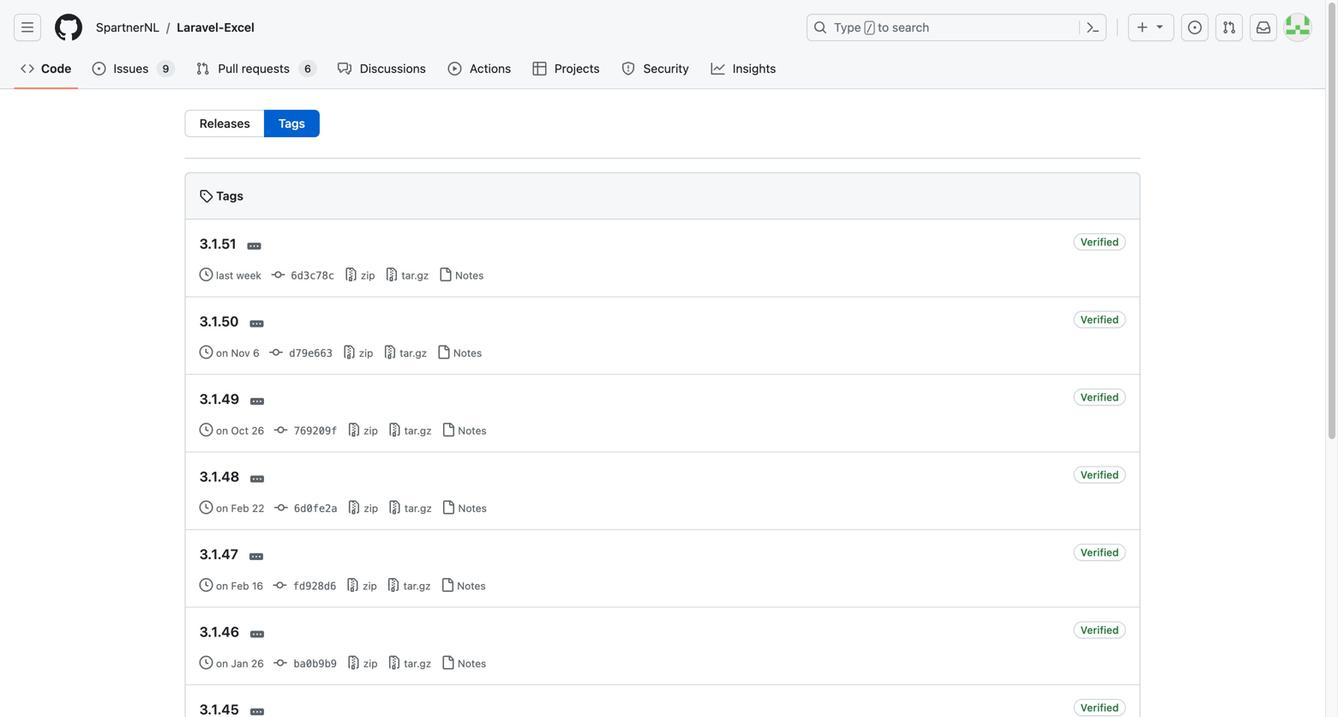 Task type: describe. For each thing, give the bounding box(es) containing it.
git commit image for 3.1.47
[[273, 579, 287, 592]]

list containing spartnernl / laravel-excel
[[89, 14, 797, 41]]

verified for 3.1.51
[[1081, 236, 1120, 248]]

file zip image for 3.1.48
[[347, 500, 361, 514]]

plus image
[[1137, 21, 1150, 34]]

verified button for 3.1.47
[[1074, 544, 1127, 561]]

0 horizontal spatial tags
[[213, 189, 244, 203]]

on oct 26
[[216, 425, 264, 437]]

zip for 3.1.50
[[356, 347, 374, 359]]

file image for 3.1.46
[[441, 656, 455, 669]]

code
[[41, 61, 72, 75]]

verified button for 3.1.48
[[1074, 466, 1127, 483]]

projects
[[555, 61, 600, 75]]

1 horizontal spatial tags
[[279, 116, 305, 130]]

0 vertical spatial 6
[[305, 63, 311, 75]]

file image for 3.1.50
[[437, 345, 451, 359]]

3.1.46
[[200, 624, 239, 640]]

code link
[[14, 56, 78, 81]]

/ for spartnernl
[[166, 20, 170, 34]]

769209f link
[[274, 423, 337, 437]]

pull
[[218, 61, 238, 75]]

tar.gz for 3.1.48
[[402, 502, 432, 514]]

file image for 3.1.49
[[442, 423, 455, 437]]

7 verified from the top
[[1081, 702, 1120, 714]]

ba0b9b9
[[288, 658, 337, 670]]

git commit image for 3.1.50
[[269, 346, 283, 359]]

notes for 3.1.50
[[451, 347, 482, 359]]

3.1.48 link
[[200, 468, 239, 485]]

file zip image for 3.1.50
[[383, 345, 397, 359]]

zip link for 3.1.49
[[347, 423, 378, 437]]

6d0fe2a link
[[274, 501, 338, 515]]

releases link
[[185, 110, 265, 137]]

notes for 3.1.49
[[455, 425, 487, 437]]

file zip image for 3.1.51
[[385, 268, 399, 281]]

1 vertical spatial 6
[[253, 347, 260, 359]]

3.1.49
[[200, 391, 239, 407]]

3.1.49 link
[[200, 391, 239, 407]]

tar.gz for 3.1.50
[[397, 347, 427, 359]]

ba0b9b9 link
[[274, 656, 337, 670]]

notes link for 3.1.46
[[441, 656, 487, 669]]

notes link for 3.1.51
[[439, 268, 484, 281]]

tar.gz for 3.1.49
[[402, 425, 432, 437]]

zip link for 3.1.50
[[343, 345, 374, 359]]

requests
[[242, 61, 290, 75]]

16
[[252, 580, 263, 592]]

zip for 3.1.47
[[360, 580, 377, 592]]

tar.gz link for 3.1.46
[[388, 656, 432, 669]]

zip link for 3.1.47
[[346, 578, 377, 592]]

on for 3.1.47
[[216, 580, 228, 592]]

oct
[[231, 425, 249, 437]]

3.1.48
[[200, 468, 239, 485]]

tar.gz for 3.1.47
[[401, 580, 431, 592]]

notes for 3.1.48
[[456, 502, 487, 514]]

verified for 3.1.49
[[1081, 391, 1120, 403]]

search
[[893, 20, 930, 34]]

769209f
[[288, 425, 337, 437]]

feb for 3.1.48
[[231, 502, 249, 514]]

3.1.47 link
[[200, 546, 238, 562]]

3.1.46 link
[[200, 624, 239, 640]]

on for 3.1.49
[[216, 425, 228, 437]]

22
[[252, 502, 265, 514]]

zip for 3.1.51
[[358, 269, 375, 281]]

zip link for 3.1.51
[[344, 268, 375, 281]]

laravel-
[[177, 20, 224, 34]]

file image for 3.1.47
[[441, 578, 455, 592]]

verified button for 3.1.51
[[1074, 233, 1127, 250]]

verified button for 3.1.46
[[1074, 621, 1127, 639]]

last week
[[216, 269, 262, 281]]

tags link
[[264, 110, 320, 137]]

git commit image for 3.1.49
[[274, 423, 288, 437]]

/ for type
[[867, 22, 873, 34]]

fd928d6 link
[[273, 579, 337, 592]]

releases
[[200, 116, 250, 130]]

tar.gz link for 3.1.50
[[383, 345, 427, 359]]

git commit image for 3.1.48
[[274, 501, 288, 515]]

3.1.50 link
[[200, 313, 239, 329]]

file zip image for 3.1.50
[[343, 345, 356, 359]]

6d3c78c link
[[271, 268, 335, 282]]

clock image for 3.1.51
[[200, 268, 213, 281]]

feb for 3.1.47
[[231, 580, 249, 592]]

file zip image for 3.1.46
[[388, 656, 401, 669]]

zip link for 3.1.48
[[347, 500, 378, 514]]

code image
[[21, 62, 34, 75]]

actions link
[[441, 56, 519, 81]]

26 for 3.1.49
[[252, 425, 264, 437]]

file zip image for 3.1.47
[[387, 578, 401, 592]]

on for 3.1.50
[[216, 347, 228, 359]]



Task type: vqa. For each thing, say whether or not it's contained in the screenshot.
3.1.49's Notes link
yes



Task type: locate. For each thing, give the bounding box(es) containing it.
git commit image right nov
[[269, 346, 283, 359]]

file image
[[439, 268, 453, 281], [442, 423, 455, 437], [441, 578, 455, 592]]

feb left 16
[[231, 580, 249, 592]]

insights
[[733, 61, 777, 75]]

graph image
[[711, 62, 725, 75]]

tar.gz
[[399, 269, 429, 281], [397, 347, 427, 359], [402, 425, 432, 437], [402, 502, 432, 514], [401, 580, 431, 592], [401, 657, 432, 669]]

clock image left the jan
[[200, 656, 213, 669]]

2 vertical spatial file image
[[441, 656, 455, 669]]

zip link right d79e663
[[343, 345, 374, 359]]

zip for 3.1.48
[[361, 502, 378, 514]]

clock image left on nov 6
[[200, 345, 213, 359]]

file zip image right ba0b9b9
[[388, 656, 401, 669]]

2 on from the top
[[216, 425, 228, 437]]

zip link right fd928d6
[[346, 578, 377, 592]]

verified button for 3.1.49
[[1074, 389, 1127, 406]]

discussions
[[360, 61, 426, 75]]

tar.gz for 3.1.46
[[401, 657, 432, 669]]

git commit image
[[271, 268, 285, 282], [269, 346, 283, 359], [274, 423, 288, 437], [274, 656, 288, 670]]

issue opened image left issues
[[92, 62, 106, 75]]

4 on from the top
[[216, 580, 228, 592]]

tag image
[[200, 189, 213, 203]]

list
[[89, 14, 797, 41]]

fd928d6
[[287, 580, 337, 592]]

tags down requests
[[279, 116, 305, 130]]

file zip image for 3.1.46
[[347, 656, 361, 669]]

6 verified from the top
[[1081, 624, 1120, 636]]

git commit image for 3.1.46
[[274, 656, 288, 670]]

verified for 3.1.46
[[1081, 624, 1120, 636]]

notes link for 3.1.50
[[437, 345, 482, 359]]

week
[[236, 269, 262, 281]]

git commit image
[[274, 501, 288, 515], [273, 579, 287, 592]]

1 on from the top
[[216, 347, 228, 359]]

git commit image right 22
[[274, 501, 288, 515]]

verified button
[[1074, 233, 1127, 250], [1074, 311, 1127, 328], [1074, 389, 1127, 406], [1074, 466, 1127, 483], [1074, 544, 1127, 561], [1074, 621, 1127, 639], [1074, 699, 1127, 716]]

/ inside type / to search
[[867, 22, 873, 34]]

zip right fd928d6
[[360, 580, 377, 592]]

clock image left last
[[200, 268, 213, 281]]

excel
[[224, 20, 255, 34]]

clock image down 3.1.47 at the left of the page
[[200, 578, 213, 592]]

zip
[[358, 269, 375, 281], [356, 347, 374, 359], [361, 425, 378, 437], [361, 502, 378, 514], [360, 580, 377, 592], [361, 657, 378, 669]]

notes for 3.1.46
[[455, 657, 487, 669]]

pull requests
[[218, 61, 290, 75]]

26 for 3.1.46
[[251, 657, 264, 669]]

git pull request image left the notifications icon at the right of page
[[1223, 21, 1237, 34]]

1 vertical spatial git commit image
[[273, 579, 287, 592]]

notifications image
[[1257, 21, 1271, 34]]

1 clock image from the top
[[200, 268, 213, 281]]

last
[[216, 269, 234, 281]]

on left the jan
[[216, 657, 228, 669]]

triangle down image
[[1154, 19, 1167, 33]]

1 vertical spatial clock image
[[200, 656, 213, 669]]

file zip image
[[344, 268, 358, 281], [343, 345, 356, 359], [347, 423, 361, 437], [388, 423, 402, 437], [347, 500, 361, 514], [346, 578, 360, 592], [347, 656, 361, 669]]

notes link for 3.1.49
[[442, 423, 487, 437]]

2 clock image from the top
[[200, 656, 213, 669]]

tar.gz link for 3.1.47
[[387, 578, 431, 592]]

0 vertical spatial git pull request image
[[1223, 21, 1237, 34]]

notes link for 3.1.48
[[442, 500, 487, 514]]

file zip image right d79e663
[[383, 345, 397, 359]]

file zip image for 3.1.51
[[344, 268, 358, 281]]

3.1.47
[[200, 546, 238, 562]]

3.1.51
[[200, 235, 236, 252]]

homepage image
[[55, 14, 82, 41]]

zip for 3.1.46
[[361, 657, 378, 669]]

4 clock image from the top
[[200, 578, 213, 592]]

26 right the jan
[[251, 657, 264, 669]]

tar.gz link for 3.1.49
[[388, 423, 432, 437]]

1 verified from the top
[[1081, 236, 1120, 248]]

6 verified button from the top
[[1074, 621, 1127, 639]]

/
[[166, 20, 170, 34], [867, 22, 873, 34]]

7 verified button from the top
[[1074, 699, 1127, 716]]

clock image
[[200, 268, 213, 281], [200, 345, 213, 359], [200, 423, 213, 437], [200, 578, 213, 592]]

9
[[163, 63, 169, 75]]

file image for 3.1.51
[[439, 268, 453, 281]]

0 vertical spatial file image
[[439, 268, 453, 281]]

zip link right 6d3c78c
[[344, 268, 375, 281]]

on for 3.1.46
[[216, 657, 228, 669]]

1 feb from the top
[[231, 502, 249, 514]]

table image
[[533, 62, 547, 75]]

6 left comment discussion icon
[[305, 63, 311, 75]]

2 feb from the top
[[231, 580, 249, 592]]

notes for 3.1.47
[[455, 580, 486, 592]]

discussions link
[[331, 56, 435, 81]]

2 verified from the top
[[1081, 313, 1120, 325]]

git commit image right week
[[271, 268, 285, 282]]

tags up 3.1.51 link
[[213, 189, 244, 203]]

on jan 26
[[216, 657, 264, 669]]

6
[[305, 63, 311, 75], [253, 347, 260, 359]]

1 verified button from the top
[[1074, 233, 1127, 250]]

issues
[[114, 61, 149, 75]]

notes for 3.1.51
[[453, 269, 484, 281]]

jan
[[231, 657, 248, 669]]

on feb 16
[[216, 580, 263, 592]]

issue opened image
[[1189, 21, 1203, 34], [92, 62, 106, 75]]

on feb 22
[[216, 502, 265, 514]]

file zip image right 6d0fe2a
[[388, 500, 402, 514]]

spartnernl
[[96, 20, 160, 34]]

1 vertical spatial 26
[[251, 657, 264, 669]]

clock image for 3.1.46
[[200, 656, 213, 669]]

1 horizontal spatial git pull request image
[[1223, 21, 1237, 34]]

zip link right 6d0fe2a
[[347, 500, 378, 514]]

type / to search
[[835, 20, 930, 34]]

file zip image for 3.1.49
[[347, 423, 361, 437]]

tar.gz link
[[385, 268, 429, 281], [383, 345, 427, 359], [388, 423, 432, 437], [388, 500, 432, 514], [387, 578, 431, 592], [388, 656, 432, 669]]

git pull request image left pull
[[196, 62, 210, 75]]

0 vertical spatial git commit image
[[274, 501, 288, 515]]

1 vertical spatial git pull request image
[[196, 62, 210, 75]]

command palette image
[[1087, 21, 1100, 34]]

0 vertical spatial tags
[[279, 116, 305, 130]]

0 vertical spatial clock image
[[200, 500, 213, 514]]

insights link
[[704, 56, 785, 81]]

comment discussion image
[[338, 62, 352, 75]]

tar.gz for 3.1.51
[[399, 269, 429, 281]]

2 vertical spatial file image
[[441, 578, 455, 592]]

0 horizontal spatial /
[[166, 20, 170, 34]]

/ inside spartnernl / laravel-excel
[[166, 20, 170, 34]]

1 vertical spatial file image
[[442, 423, 455, 437]]

file zip image for 3.1.48
[[388, 500, 402, 514]]

6 right nov
[[253, 347, 260, 359]]

notes link
[[439, 268, 484, 281], [437, 345, 482, 359], [442, 423, 487, 437], [442, 500, 487, 514], [441, 578, 486, 592], [441, 656, 487, 669]]

0 vertical spatial issue opened image
[[1189, 21, 1203, 34]]

clock image for 3.1.50
[[200, 345, 213, 359]]

1 vertical spatial feb
[[231, 580, 249, 592]]

zip link right '769209f'
[[347, 423, 378, 437]]

26 right the oct on the bottom of page
[[252, 425, 264, 437]]

clock image down 3.1.48 link
[[200, 500, 213, 514]]

clock image for 3.1.47
[[200, 578, 213, 592]]

5 verified from the top
[[1081, 546, 1120, 558]]

4 verified button from the top
[[1074, 466, 1127, 483]]

git pull request image
[[1223, 21, 1237, 34], [196, 62, 210, 75]]

verified button for 3.1.50
[[1074, 311, 1127, 328]]

git commit image right 'on jan 26'
[[274, 656, 288, 670]]

verified
[[1081, 236, 1120, 248], [1081, 313, 1120, 325], [1081, 391, 1120, 403], [1081, 469, 1120, 481], [1081, 546, 1120, 558], [1081, 624, 1120, 636], [1081, 702, 1120, 714]]

nov
[[231, 347, 250, 359]]

security
[[644, 61, 689, 75]]

tar.gz link for 3.1.51
[[385, 268, 429, 281]]

1 horizontal spatial 6
[[305, 63, 311, 75]]

6d0fe2a
[[288, 503, 338, 515]]

verified for 3.1.48
[[1081, 469, 1120, 481]]

file zip image for 3.1.47
[[346, 578, 360, 592]]

zip link right ba0b9b9
[[347, 656, 378, 669]]

file zip image right 6d3c78c
[[385, 268, 399, 281]]

/ left the to
[[867, 22, 873, 34]]

verified for 3.1.50
[[1081, 313, 1120, 325]]

type
[[835, 20, 862, 34]]

0 vertical spatial file image
[[437, 345, 451, 359]]

zip right 6d0fe2a
[[361, 502, 378, 514]]

tags
[[279, 116, 305, 130], [213, 189, 244, 203]]

1 vertical spatial issue opened image
[[92, 62, 106, 75]]

1 clock image from the top
[[200, 500, 213, 514]]

git commit image for 3.1.51
[[271, 268, 285, 282]]

clock image for 3.1.48
[[200, 500, 213, 514]]

play image
[[448, 62, 462, 75]]

on for 3.1.48
[[216, 502, 228, 514]]

clock image left the oct on the bottom of page
[[200, 423, 213, 437]]

zip for 3.1.49
[[361, 425, 378, 437]]

1 vertical spatial tags
[[213, 189, 244, 203]]

5 on from the top
[[216, 657, 228, 669]]

on left the oct on the bottom of page
[[216, 425, 228, 437]]

on nov 6
[[216, 347, 260, 359]]

security link
[[615, 56, 698, 81]]

26
[[252, 425, 264, 437], [251, 657, 264, 669]]

3 on from the top
[[216, 502, 228, 514]]

0 horizontal spatial git pull request image
[[196, 62, 210, 75]]

projects link
[[526, 56, 608, 81]]

file image for 3.1.48
[[442, 500, 456, 514]]

d79e663 link
[[269, 346, 333, 359]]

issue opened image right the triangle down image
[[1189, 21, 1203, 34]]

clock image
[[200, 500, 213, 514], [200, 656, 213, 669]]

on left nov
[[216, 347, 228, 359]]

zip right d79e663
[[356, 347, 374, 359]]

git commit image right on oct 26
[[274, 423, 288, 437]]

0 horizontal spatial issue opened image
[[92, 62, 106, 75]]

1 horizontal spatial issue opened image
[[1189, 21, 1203, 34]]

to
[[878, 20, 890, 34]]

3 verified from the top
[[1081, 391, 1120, 403]]

1 horizontal spatial /
[[867, 22, 873, 34]]

releases and tags element
[[185, 110, 320, 137]]

3.1.51 link
[[200, 235, 236, 252]]

file zip image
[[385, 268, 399, 281], [383, 345, 397, 359], [388, 500, 402, 514], [387, 578, 401, 592], [388, 656, 401, 669]]

on down 3.1.48 link
[[216, 502, 228, 514]]

feb left 22
[[231, 502, 249, 514]]

3 clock image from the top
[[200, 423, 213, 437]]

tar.gz link for 3.1.48
[[388, 500, 432, 514]]

3.1.50
[[200, 313, 239, 329]]

notes
[[453, 269, 484, 281], [451, 347, 482, 359], [455, 425, 487, 437], [456, 502, 487, 514], [455, 580, 486, 592], [455, 657, 487, 669]]

laravel-excel link
[[170, 14, 262, 41]]

zip link for 3.1.46
[[347, 656, 378, 669]]

0 vertical spatial feb
[[231, 502, 249, 514]]

d79e663
[[283, 347, 333, 359]]

on down 3.1.47 at the left of the page
[[216, 580, 228, 592]]

file zip image right fd928d6
[[387, 578, 401, 592]]

actions
[[470, 61, 511, 75]]

zip link
[[344, 268, 375, 281], [343, 345, 374, 359], [347, 423, 378, 437], [347, 500, 378, 514], [346, 578, 377, 592], [347, 656, 378, 669]]

2 clock image from the top
[[200, 345, 213, 359]]

zip right 6d3c78c
[[358, 269, 375, 281]]

0 horizontal spatial 6
[[253, 347, 260, 359]]

0 vertical spatial 26
[[252, 425, 264, 437]]

shield image
[[622, 62, 636, 75]]

on
[[216, 347, 228, 359], [216, 425, 228, 437], [216, 502, 228, 514], [216, 580, 228, 592], [216, 657, 228, 669]]

notes link for 3.1.47
[[441, 578, 486, 592]]

git commit image right 16
[[273, 579, 287, 592]]

file image
[[437, 345, 451, 359], [442, 500, 456, 514], [441, 656, 455, 669]]

clock image for 3.1.49
[[200, 423, 213, 437]]

zip right '769209f'
[[361, 425, 378, 437]]

2 verified button from the top
[[1074, 311, 1127, 328]]

feb
[[231, 502, 249, 514], [231, 580, 249, 592]]

5 verified button from the top
[[1074, 544, 1127, 561]]

zip right ba0b9b9
[[361, 657, 378, 669]]

verified for 3.1.47
[[1081, 546, 1120, 558]]

issue opened image for leftmost git pull request 'image'
[[92, 62, 106, 75]]

1 vertical spatial file image
[[442, 500, 456, 514]]

3 verified button from the top
[[1074, 389, 1127, 406]]

/ left the laravel-
[[166, 20, 170, 34]]

issue opened image for git pull request 'image' to the top
[[1189, 21, 1203, 34]]

6d3c78c
[[285, 270, 335, 282]]

spartnernl / laravel-excel
[[96, 20, 255, 34]]

4 verified from the top
[[1081, 469, 1120, 481]]

spartnernl link
[[89, 14, 166, 41]]



